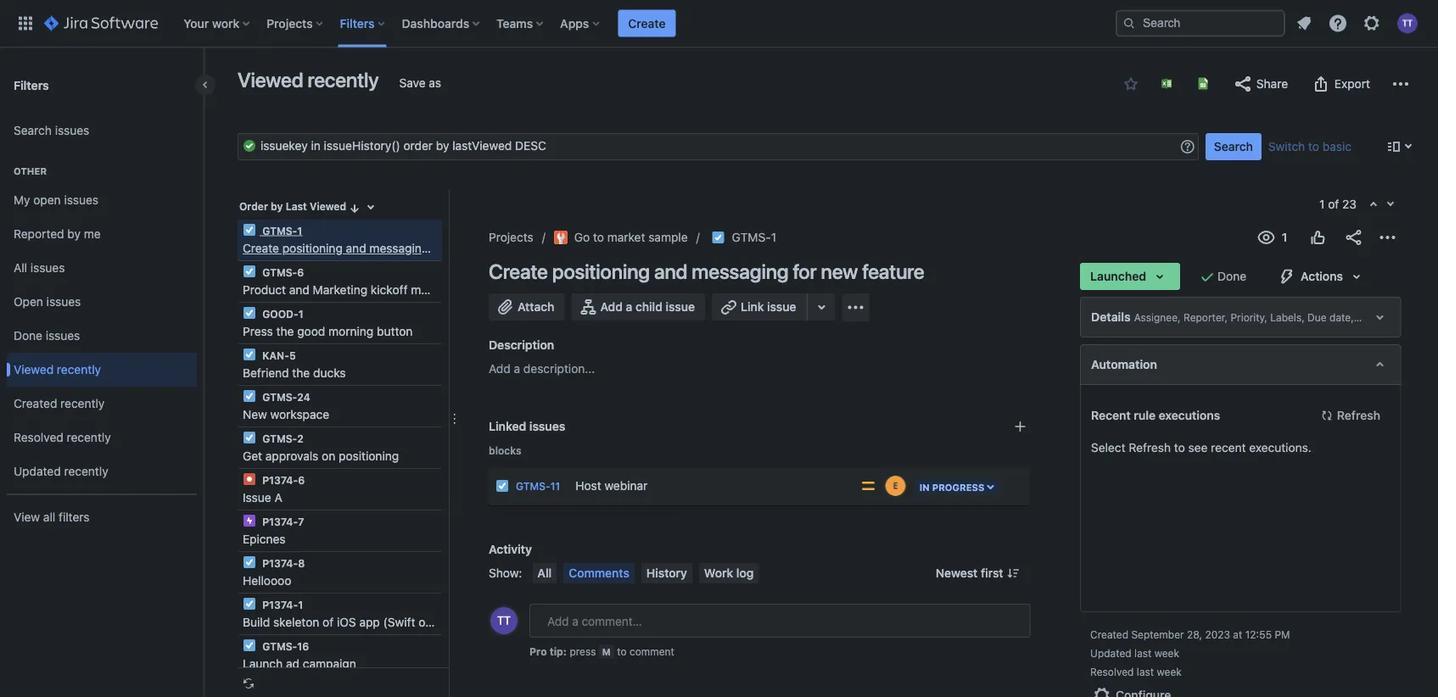 Task type: vqa. For each thing, say whether or not it's contained in the screenshot.


Task type: describe. For each thing, give the bounding box(es) containing it.
app
[[359, 616, 380, 630]]

work
[[704, 566, 733, 580]]

link
[[741, 300, 764, 314]]

share
[[1256, 77, 1288, 91]]

banner containing your work
[[0, 0, 1438, 48]]

updated inside other group
[[14, 465, 61, 479]]

viewed inside viewed recently link
[[14, 363, 54, 377]]

Search field
[[1116, 10, 1285, 37]]

actions image
[[1377, 227, 1397, 248]]

a
[[274, 491, 282, 505]]

log
[[736, 566, 754, 580]]

created recently link
[[7, 387, 197, 421]]

0 horizontal spatial messaging
[[369, 241, 429, 255]]

search for search
[[1214, 140, 1253, 154]]

issue type: task image
[[495, 479, 509, 493]]

to for switch
[[1308, 140, 1319, 154]]

resolved inside 'created september 28, 2023 at 12:55 pm updated last week resolved last week'
[[1090, 666, 1133, 678]]

automation element
[[1080, 344, 1401, 385]]

switch
[[1268, 140, 1305, 154]]

1 horizontal spatial and
[[346, 241, 366, 255]]

updated inside 'created september 28, 2023 at 12:55 pm updated last week resolved last week'
[[1090, 647, 1131, 659]]

resolved recently link
[[7, 421, 197, 455]]

gtms- right issue type: task image
[[516, 481, 550, 493]]

1 horizontal spatial gtms-1
[[732, 230, 776, 244]]

tracking,
[[1383, 311, 1425, 323]]

gtms-6
[[260, 266, 304, 278]]

teams
[[496, 16, 533, 30]]

last
[[286, 201, 307, 213]]

2023
[[1205, 629, 1230, 641]]

newest first button
[[925, 563, 1030, 584]]

gtms- for get approvals on positioning
[[262, 433, 297, 445]]

issues for open issues
[[46, 295, 81, 309]]

first
[[981, 566, 1003, 580]]

me
[[84, 227, 101, 241]]

press
[[570, 646, 596, 658]]

1 vertical spatial last
[[1136, 666, 1154, 678]]

0 horizontal spatial gtms-1
[[260, 225, 302, 237]]

not available - this is the first issue image
[[1367, 199, 1380, 212]]

attach button
[[489, 294, 565, 321]]

good
[[297, 325, 325, 339]]

launched
[[1090, 269, 1146, 283]]

small image
[[348, 202, 362, 215]]

help image
[[1328, 13, 1348, 34]]

tip:
[[550, 646, 567, 658]]

activity
[[489, 543, 532, 557]]

new
[[243, 408, 267, 422]]

build skeleton of ios app (swift or flutter)
[[243, 616, 473, 630]]

ios
[[337, 616, 356, 630]]

task image for befriend the ducks
[[243, 348, 256, 361]]

link issue button
[[712, 294, 808, 321]]

open in microsoft excel image
[[1160, 77, 1173, 90]]

history
[[646, 566, 687, 580]]

your profile and settings image
[[1397, 13, 1418, 34]]

share link
[[1224, 70, 1296, 98]]

bug image
[[243, 473, 256, 486]]

0 vertical spatial week
[[1154, 647, 1179, 659]]

p1374-8
[[260, 557, 305, 569]]

7
[[298, 516, 304, 528]]

Add a comment… field
[[529, 604, 1030, 638]]

all issues link
[[7, 251, 197, 285]]

get
[[243, 449, 262, 463]]

launch ad campaign
[[243, 657, 356, 671]]

my
[[14, 193, 30, 207]]

webinar
[[605, 479, 648, 493]]

copy link to issue image
[[773, 230, 787, 243]]

child
[[635, 300, 663, 314]]

press the good morning button
[[243, 325, 413, 339]]

search button
[[1205, 133, 1262, 160]]

the for press
[[276, 325, 294, 339]]

task image for get approvals on positioning
[[243, 431, 256, 445]]

settings image
[[1362, 13, 1382, 34]]

button
[[377, 325, 413, 339]]

befriend
[[243, 366, 289, 380]]

blocks
[[489, 445, 521, 456]]

view all filters link
[[7, 501, 197, 535]]

newest first
[[936, 566, 1003, 580]]

add a child issue button
[[571, 294, 705, 321]]

open
[[33, 193, 61, 207]]

filters inside filters dropdown button
[[340, 16, 375, 30]]

pro tip: press m to comment
[[529, 646, 674, 658]]

issues right open
[[64, 193, 98, 207]]

eloisefrancis23 image
[[885, 476, 906, 496]]

good-
[[262, 308, 298, 320]]

menu bar containing all
[[529, 563, 762, 584]]

go to market sample link
[[554, 227, 688, 248]]

your
[[183, 16, 209, 30]]

host
[[576, 479, 601, 493]]

add a description...
[[489, 362, 595, 376]]

task image for press the good morning button
[[243, 306, 256, 320]]

search issues
[[14, 124, 89, 138]]

all button
[[532, 563, 557, 584]]

approvals
[[265, 449, 318, 463]]

2
[[297, 433, 304, 445]]

linked
[[489, 420, 526, 434]]

export
[[1334, 77, 1370, 91]]

newest
[[936, 566, 978, 580]]

work
[[212, 16, 239, 30]]

go to market sample
[[574, 230, 688, 244]]

reporter,
[[1183, 311, 1227, 323]]

teams button
[[491, 10, 550, 37]]

all issues
[[14, 261, 65, 275]]

other group
[[7, 148, 197, 494]]

on
[[322, 449, 335, 463]]

description
[[489, 338, 554, 352]]

viewed recently inside other group
[[14, 363, 101, 377]]

0 vertical spatial create positioning and messaging for new feature
[[243, 241, 515, 255]]

projects button
[[262, 10, 330, 37]]

kan-
[[262, 350, 289, 361]]

link an issue image
[[1013, 420, 1027, 434]]

task image for build skeleton of ios app (swift or flutter)
[[243, 597, 256, 611]]

1 horizontal spatial for
[[793, 260, 817, 283]]

or
[[418, 616, 430, 630]]

comments
[[569, 566, 629, 580]]

gtms- for new workspace
[[262, 391, 297, 403]]

23
[[1342, 197, 1357, 211]]

done image
[[1197, 266, 1217, 287]]

1 horizontal spatial to
[[617, 646, 627, 658]]

1 issue from the left
[[666, 300, 695, 314]]

0 vertical spatial positioning
[[282, 241, 343, 255]]

kickoff
[[371, 283, 408, 297]]

1 for press the good morning button
[[298, 308, 303, 320]]

details element
[[1080, 297, 1438, 338]]

details
[[1091, 310, 1130, 324]]

issues for search issues
[[55, 124, 89, 138]]

add app image
[[845, 297, 866, 318]]

p1374- for issue a
[[262, 474, 298, 486]]

actions
[[1300, 269, 1343, 283]]

gtms-11 link
[[516, 481, 560, 493]]

1 for create positioning and messaging for new feature
[[297, 225, 302, 237]]

at
[[1233, 629, 1242, 641]]

1 vertical spatial week
[[1156, 666, 1181, 678]]

kan-5
[[260, 350, 296, 361]]

ducks
[[313, 366, 346, 380]]

all for all
[[537, 566, 552, 580]]

task image for product and marketing kickoff meeting
[[243, 265, 256, 278]]

befriend the ducks
[[243, 366, 346, 380]]

11
[[550, 481, 560, 493]]

primary element
[[10, 0, 1116, 47]]

due
[[1307, 311, 1326, 323]]

appswitcher icon image
[[15, 13, 36, 34]]

gtms- for create positioning and messaging for new feature
[[262, 225, 297, 237]]

1 vertical spatial of
[[323, 616, 334, 630]]

other
[[14, 166, 47, 177]]

1 vertical spatial new
[[821, 260, 858, 283]]

pro
[[529, 646, 547, 658]]

12:55
[[1245, 629, 1271, 641]]

labels,
[[1270, 311, 1304, 323]]



Task type: locate. For each thing, give the bounding box(es) containing it.
for up link web pages and more image
[[793, 260, 817, 283]]

by inside reported by me 'link'
[[67, 227, 81, 241]]

build
[[243, 616, 270, 630]]

projects left go to market sample 'icon'
[[489, 230, 533, 244]]

projects for projects link
[[489, 230, 533, 244]]

0 vertical spatial create
[[628, 16, 666, 30]]

recently for updated recently link
[[64, 465, 108, 479]]

0 vertical spatial a
[[626, 300, 632, 314]]

0 vertical spatial all
[[14, 261, 27, 275]]

add inside button
[[600, 300, 623, 314]]

1 vertical spatial filters
[[14, 78, 49, 92]]

0 horizontal spatial a
[[514, 362, 520, 376]]

the down the good-1
[[276, 325, 294, 339]]

done issues link
[[7, 319, 197, 353]]

p1374- for build skeleton of ios app (swift or flutter)
[[262, 599, 298, 611]]

gtms-16
[[260, 641, 309, 652]]

search image
[[1122, 17, 1136, 30]]

0 vertical spatial updated
[[14, 465, 61, 479]]

24
[[297, 391, 310, 403]]

p1374- up epicnes
[[262, 516, 298, 528]]

reported
[[14, 227, 64, 241]]

create inside create button
[[628, 16, 666, 30]]

order by last viewed link
[[238, 196, 363, 216]]

order
[[239, 201, 268, 213]]

time
[[1356, 311, 1380, 323]]

by for order
[[271, 201, 283, 213]]

0 horizontal spatial filters
[[14, 78, 49, 92]]

0 vertical spatial add
[[600, 300, 623, 314]]

0 vertical spatial resolved
[[14, 431, 63, 445]]

priority,
[[1230, 311, 1267, 323]]

1 up link issue
[[771, 230, 776, 244]]

issue right link
[[767, 300, 796, 314]]

1 horizontal spatial issue
[[767, 300, 796, 314]]

all for all issues
[[14, 261, 27, 275]]

0 horizontal spatial resolved
[[14, 431, 63, 445]]

to right go
[[593, 230, 604, 244]]

week
[[1154, 647, 1179, 659], [1156, 666, 1181, 678]]

and down small icon
[[346, 241, 366, 255]]

2 horizontal spatial create
[[628, 16, 666, 30]]

1 horizontal spatial of
[[1328, 197, 1339, 211]]

2 vertical spatial to
[[617, 646, 627, 658]]

task image
[[243, 223, 256, 237], [712, 231, 725, 244], [243, 265, 256, 278], [243, 348, 256, 361], [243, 556, 256, 569], [243, 639, 256, 652]]

1 vertical spatial 6
[[298, 474, 305, 486]]

1 horizontal spatial feature
[[862, 260, 924, 283]]

0 horizontal spatial for
[[432, 241, 447, 255]]

p1374- up a
[[262, 474, 298, 486]]

create up gtms-6
[[243, 241, 279, 255]]

0 horizontal spatial issue
[[666, 300, 695, 314]]

search for search issues
[[14, 124, 52, 138]]

a left child
[[626, 300, 632, 314]]

press
[[243, 325, 273, 339]]

1 down the last
[[297, 225, 302, 237]]

create right "apps" popup button
[[628, 16, 666, 30]]

2 task image from the top
[[243, 389, 256, 403]]

0 horizontal spatial created
[[14, 397, 57, 411]]

viewed down done issues
[[14, 363, 54, 377]]

0 horizontal spatial by
[[67, 227, 81, 241]]

task image for helloooo
[[243, 556, 256, 569]]

None text field
[[238, 133, 1199, 160]]

task image down 'order'
[[243, 223, 256, 237]]

1 for build skeleton of ios app (swift or flutter)
[[298, 599, 303, 611]]

recently up created recently
[[57, 363, 101, 377]]

3 task image from the top
[[243, 431, 256, 445]]

m
[[602, 647, 611, 658]]

0 horizontal spatial and
[[289, 283, 310, 297]]

all up open at the top of the page
[[14, 261, 27, 275]]

1 vertical spatial projects
[[489, 230, 533, 244]]

apps
[[560, 16, 589, 30]]

profile image of terry turtle image
[[490, 607, 518, 635]]

1 horizontal spatial resolved
[[1090, 666, 1133, 678]]

and down gtms-6
[[289, 283, 310, 297]]

the for befriend
[[292, 366, 310, 380]]

1 vertical spatial for
[[793, 260, 817, 283]]

0 horizontal spatial new
[[450, 241, 473, 255]]

recently down filters dropdown button
[[308, 68, 379, 92]]

automation
[[1091, 358, 1157, 372]]

1 vertical spatial feature
[[862, 260, 924, 283]]

issues down open issues
[[46, 329, 80, 343]]

to left basic
[[1308, 140, 1319, 154]]

0 vertical spatial last
[[1134, 647, 1151, 659]]

p1374- for helloooo
[[262, 557, 298, 569]]

small image
[[1124, 77, 1138, 91]]

recently for the resolved recently 'link'
[[67, 431, 111, 445]]

p1374- up helloooo
[[262, 557, 298, 569]]

product
[[243, 283, 286, 297]]

1 up skeleton
[[298, 599, 303, 611]]

0 vertical spatial done
[[1217, 269, 1246, 283]]

1 vertical spatial create
[[243, 241, 279, 255]]

gtms- for launch ad campaign
[[262, 641, 297, 652]]

6 up the good-1
[[297, 266, 304, 278]]

actions button
[[1266, 263, 1376, 290]]

0 horizontal spatial viewed
[[14, 363, 54, 377]]

recently down created recently link on the left bottom
[[67, 431, 111, 445]]

projects right work
[[267, 16, 313, 30]]

0 horizontal spatial viewed recently
[[14, 363, 101, 377]]

launch
[[243, 657, 283, 671]]

1 horizontal spatial viewed recently
[[238, 68, 379, 92]]

1 horizontal spatial create
[[489, 260, 548, 283]]

messaging down gtms-1 link at the right of the page
[[692, 260, 789, 283]]

by for reported
[[67, 227, 81, 241]]

1 horizontal spatial by
[[271, 201, 283, 213]]

viewed down projects 'dropdown button'
[[238, 68, 303, 92]]

created left september
[[1090, 629, 1128, 641]]

morning
[[328, 325, 374, 339]]

link issue
[[741, 300, 796, 314]]

for up meeting
[[432, 241, 447, 255]]

0 vertical spatial projects
[[267, 16, 313, 30]]

0 horizontal spatial of
[[323, 616, 334, 630]]

add for add a child issue
[[600, 300, 623, 314]]

2 horizontal spatial and
[[654, 260, 687, 283]]

gtms- for product and marketing kickoff meeting
[[262, 266, 297, 278]]

by left me
[[67, 227, 81, 241]]

of left ios on the bottom left of the page
[[323, 616, 334, 630]]

0 horizontal spatial all
[[14, 261, 27, 275]]

issues right linked
[[529, 420, 565, 434]]

1 horizontal spatial messaging
[[692, 260, 789, 283]]

updated down resolved recently
[[14, 465, 61, 479]]

issues for all issues
[[30, 261, 65, 275]]

0 vertical spatial feature
[[476, 241, 515, 255]]

issue
[[666, 300, 695, 314], [767, 300, 796, 314]]

projects inside 'dropdown button'
[[267, 16, 313, 30]]

task image up 'get'
[[243, 431, 256, 445]]

dashboards
[[402, 16, 469, 30]]

issues for linked issues
[[529, 420, 565, 434]]

1 vertical spatial messaging
[[692, 260, 789, 283]]

save
[[399, 76, 426, 90]]

p1374-1
[[260, 599, 303, 611]]

done up priority,
[[1217, 269, 1246, 283]]

new up meeting
[[450, 241, 473, 255]]

task image down press
[[243, 348, 256, 361]]

viewed recently link
[[7, 353, 197, 387]]

gtms-1 link
[[732, 227, 776, 248]]

task image up product
[[243, 265, 256, 278]]

1 horizontal spatial viewed
[[238, 68, 303, 92]]

6 for a
[[298, 474, 305, 486]]

gtms- up product
[[262, 266, 297, 278]]

a for description...
[[514, 362, 520, 376]]

issues for done issues
[[46, 329, 80, 343]]

notifications image
[[1294, 13, 1314, 34]]

viewed left small icon
[[310, 201, 346, 213]]

september
[[1131, 629, 1184, 641]]

feature up add app image
[[862, 260, 924, 283]]

done issues
[[14, 329, 80, 343]]

gtms- left copy link to issue image
[[732, 230, 771, 244]]

positioning right on at left bottom
[[339, 449, 399, 463]]

for
[[432, 241, 447, 255], [793, 260, 817, 283]]

search
[[14, 124, 52, 138], [1214, 140, 1253, 154]]

resolved inside 'link'
[[14, 431, 63, 445]]

task image for create positioning and messaging for new feature
[[243, 223, 256, 237]]

1 left the 23
[[1319, 197, 1325, 211]]

1 task image from the top
[[243, 306, 256, 320]]

linked issues
[[489, 420, 565, 434]]

projects for projects 'dropdown button'
[[267, 16, 313, 30]]

meeting
[[411, 283, 455, 297]]

resolved down created recently
[[14, 431, 63, 445]]

0 vertical spatial of
[[1328, 197, 1339, 211]]

recently for viewed recently link
[[57, 363, 101, 377]]

0 horizontal spatial updated
[[14, 465, 61, 479]]

messaging up kickoff
[[369, 241, 429, 255]]

newest first image
[[1007, 567, 1020, 580]]

0 vertical spatial the
[[276, 325, 294, 339]]

by inside order by last viewed link
[[271, 201, 283, 213]]

filters
[[59, 510, 90, 524]]

recently down the resolved recently 'link'
[[64, 465, 108, 479]]

task image up launch
[[243, 639, 256, 652]]

created for created september 28, 2023 at 12:55 pm updated last week resolved last week
[[1090, 629, 1128, 641]]

0 vertical spatial by
[[271, 201, 283, 213]]

0 horizontal spatial feature
[[476, 241, 515, 255]]

0 vertical spatial for
[[432, 241, 447, 255]]

helloooo
[[243, 574, 291, 588]]

comment
[[629, 646, 674, 658]]

create down projects link
[[489, 260, 548, 283]]

2 vertical spatial create
[[489, 260, 548, 283]]

viewed recently down projects 'dropdown button'
[[238, 68, 379, 92]]

0 vertical spatial search
[[14, 124, 52, 138]]

viewed recently
[[238, 68, 379, 92], [14, 363, 101, 377]]

task image up build
[[243, 597, 256, 611]]

task image
[[243, 306, 256, 320], [243, 389, 256, 403], [243, 431, 256, 445], [243, 597, 256, 611]]

task image up new
[[243, 389, 256, 403]]

0 vertical spatial viewed
[[238, 68, 303, 92]]

gtms- down order by last viewed
[[262, 225, 297, 237]]

gtms- up approvals
[[262, 433, 297, 445]]

open in google sheets image
[[1196, 77, 1210, 90]]

created recently
[[14, 397, 105, 411]]

ad
[[286, 657, 299, 671]]

updated recently link
[[7, 455, 197, 489]]

0 horizontal spatial to
[[593, 230, 604, 244]]

share image
[[1343, 227, 1363, 248]]

the
[[276, 325, 294, 339], [292, 366, 310, 380]]

0 vertical spatial new
[[450, 241, 473, 255]]

task image for launch ad campaign
[[243, 639, 256, 652]]

to for go
[[593, 230, 604, 244]]

add down 'description'
[[489, 362, 511, 376]]

resolved down september
[[1090, 666, 1133, 678]]

campaign
[[303, 657, 356, 671]]

task image up helloooo
[[243, 556, 256, 569]]

1 vertical spatial create positioning and messaging for new feature
[[489, 260, 924, 283]]

issue
[[243, 491, 271, 505]]

updated down september
[[1090, 647, 1131, 659]]

filters
[[340, 16, 375, 30], [14, 78, 49, 92]]

created up resolved recently
[[14, 397, 57, 411]]

2 vertical spatial viewed
[[14, 363, 54, 377]]

issues up open issues
[[30, 261, 65, 275]]

done for done
[[1217, 269, 1246, 283]]

1 vertical spatial created
[[1090, 629, 1128, 641]]

the down "5"
[[292, 366, 310, 380]]

p1374-
[[262, 474, 298, 486], [262, 516, 298, 528], [262, 557, 298, 569], [262, 599, 298, 611]]

banner
[[0, 0, 1438, 48]]

jira software image
[[44, 13, 158, 34], [44, 13, 158, 34]]

issue right child
[[666, 300, 695, 314]]

by
[[271, 201, 283, 213], [67, 227, 81, 241]]

recently inside 'link'
[[67, 431, 111, 445]]

resolved
[[14, 431, 63, 445], [1090, 666, 1133, 678]]

to right m at bottom left
[[617, 646, 627, 658]]

p1374- for epicnes
[[262, 516, 298, 528]]

3 p1374- from the top
[[262, 557, 298, 569]]

1 vertical spatial a
[[514, 362, 520, 376]]

1 vertical spatial done
[[14, 329, 42, 343]]

of left the 23
[[1328, 197, 1339, 211]]

1 vertical spatial updated
[[1090, 647, 1131, 659]]

0 horizontal spatial search
[[14, 124, 52, 138]]

task image up press
[[243, 306, 256, 320]]

2 issue from the left
[[767, 300, 796, 314]]

1 vertical spatial add
[[489, 362, 511, 376]]

work log
[[704, 566, 754, 580]]

0 vertical spatial created
[[14, 397, 57, 411]]

1 vertical spatial the
[[292, 366, 310, 380]]

2 horizontal spatial to
[[1308, 140, 1319, 154]]

search left switch
[[1214, 140, 1253, 154]]

switch to basic
[[1268, 140, 1352, 154]]

16
[[297, 641, 309, 652]]

0 vertical spatial messaging
[[369, 241, 429, 255]]

0 vertical spatial filters
[[340, 16, 375, 30]]

vote options: no one has voted for this issue yet. image
[[1307, 227, 1328, 248]]

positioning down go
[[552, 260, 650, 283]]

and down sample
[[654, 260, 687, 283]]

gtms- up ad
[[262, 641, 297, 652]]

1 horizontal spatial search
[[1214, 140, 1253, 154]]

a inside button
[[626, 300, 632, 314]]

1 horizontal spatial projects
[[489, 230, 533, 244]]

done inside other group
[[14, 329, 42, 343]]

create positioning and messaging for new feature down sample
[[489, 260, 924, 283]]

basic
[[1323, 140, 1352, 154]]

epic image
[[243, 514, 256, 528]]

1 vertical spatial all
[[537, 566, 552, 580]]

search up other
[[14, 124, 52, 138]]

1 horizontal spatial add
[[600, 300, 623, 314]]

add for add a description...
[[489, 362, 511, 376]]

as
[[429, 76, 441, 90]]

all inside other group
[[14, 261, 27, 275]]

recently down viewed recently link
[[60, 397, 105, 411]]

1 vertical spatial positioning
[[552, 260, 650, 283]]

done for done issues
[[14, 329, 42, 343]]

issues right open at the top of the page
[[46, 295, 81, 309]]

0 horizontal spatial projects
[[267, 16, 313, 30]]

done down open at the top of the page
[[14, 329, 42, 343]]

0 horizontal spatial add
[[489, 362, 511, 376]]

gtms-2
[[260, 433, 304, 445]]

1 horizontal spatial updated
[[1090, 647, 1131, 659]]

1 p1374- from the top
[[262, 474, 298, 486]]

search inside button
[[1214, 140, 1253, 154]]

4 p1374- from the top
[[262, 599, 298, 611]]

add left child
[[600, 300, 623, 314]]

recently for created recently link on the left bottom
[[60, 397, 105, 411]]

next issue 'gtms-6' ( type 'j' ) image
[[1384, 198, 1397, 211]]

priority: medium image
[[860, 478, 877, 495]]

2 vertical spatial positioning
[[339, 449, 399, 463]]

new up add app image
[[821, 260, 858, 283]]

menu bar
[[529, 563, 762, 584]]

done
[[1217, 269, 1246, 283], [14, 329, 42, 343]]

filters up the search issues
[[14, 78, 49, 92]]

comments button
[[564, 563, 635, 584]]

1 vertical spatial by
[[67, 227, 81, 241]]

pm
[[1274, 629, 1290, 641]]

1 horizontal spatial new
[[821, 260, 858, 283]]

6 for and
[[297, 266, 304, 278]]

1 vertical spatial viewed
[[310, 201, 346, 213]]

created inside other group
[[14, 397, 57, 411]]

2 horizontal spatial viewed
[[310, 201, 346, 213]]

1 horizontal spatial done
[[1217, 269, 1246, 283]]

gtms-1
[[260, 225, 302, 237], [732, 230, 776, 244]]

of
[[1328, 197, 1339, 211], [323, 616, 334, 630]]

create positioning and messaging for new feature up kickoff
[[243, 241, 515, 255]]

1 vertical spatial to
[[593, 230, 604, 244]]

host webinar
[[576, 479, 648, 493]]

gtms-24
[[260, 391, 310, 403]]

0 vertical spatial to
[[1308, 140, 1319, 154]]

viewed inside order by last viewed link
[[310, 201, 346, 213]]

get approvals on positioning
[[243, 449, 399, 463]]

by left the last
[[271, 201, 283, 213]]

1 horizontal spatial filters
[[340, 16, 375, 30]]

all inside button
[[537, 566, 552, 580]]

gtms-1 down order by last viewed
[[260, 225, 302, 237]]

feature left go to market sample 'icon'
[[476, 241, 515, 255]]

flutter)
[[433, 616, 473, 630]]

last
[[1134, 647, 1151, 659], [1136, 666, 1154, 678]]

2 p1374- from the top
[[262, 516, 298, 528]]

filters button
[[335, 10, 392, 37]]

0 horizontal spatial create
[[243, 241, 279, 255]]

date,
[[1329, 311, 1353, 323]]

created september 28, 2023 at 12:55 pm updated last week resolved last week
[[1090, 629, 1290, 678]]

switch to basic link
[[1268, 140, 1352, 154]]

gtms- up new workspace
[[262, 391, 297, 403]]

1 up the good
[[298, 308, 303, 320]]

viewed recently up created recently
[[14, 363, 101, 377]]

link web pages and more image
[[812, 297, 832, 317]]

p1374- up skeleton
[[262, 599, 298, 611]]

your work button
[[178, 10, 256, 37]]

4 task image from the top
[[243, 597, 256, 611]]

0 vertical spatial 6
[[297, 266, 304, 278]]

task image left gtms-1 link at the right of the page
[[712, 231, 725, 244]]

positioning
[[282, 241, 343, 255], [552, 260, 650, 283], [339, 449, 399, 463]]

gtms-
[[262, 225, 297, 237], [732, 230, 771, 244], [262, 266, 297, 278], [262, 391, 297, 403], [262, 433, 297, 445], [516, 481, 550, 493], [262, 641, 297, 652]]

your work
[[183, 16, 239, 30]]

created for created recently
[[14, 397, 57, 411]]

6 down approvals
[[298, 474, 305, 486]]

task image for new workspace
[[243, 389, 256, 403]]

go to market sample image
[[554, 231, 567, 244]]

all right show:
[[537, 566, 552, 580]]

apps button
[[555, 10, 606, 37]]

projects link
[[489, 227, 533, 248]]

a for child
[[626, 300, 632, 314]]

add
[[600, 300, 623, 314], [489, 362, 511, 376]]

created inside 'created september 28, 2023 at 12:55 pm updated last week resolved last week'
[[1090, 629, 1128, 641]]

positioning up gtms-6
[[282, 241, 343, 255]]

filters right projects 'dropdown button'
[[340, 16, 375, 30]]

0 vertical spatial viewed recently
[[238, 68, 379, 92]]

issues up my open issues
[[55, 124, 89, 138]]

reported by me link
[[7, 217, 197, 251]]

gtms-1 up link
[[732, 230, 776, 244]]

a down 'description'
[[514, 362, 520, 376]]

1 vertical spatial viewed recently
[[14, 363, 101, 377]]

1 vertical spatial resolved
[[1090, 666, 1133, 678]]



